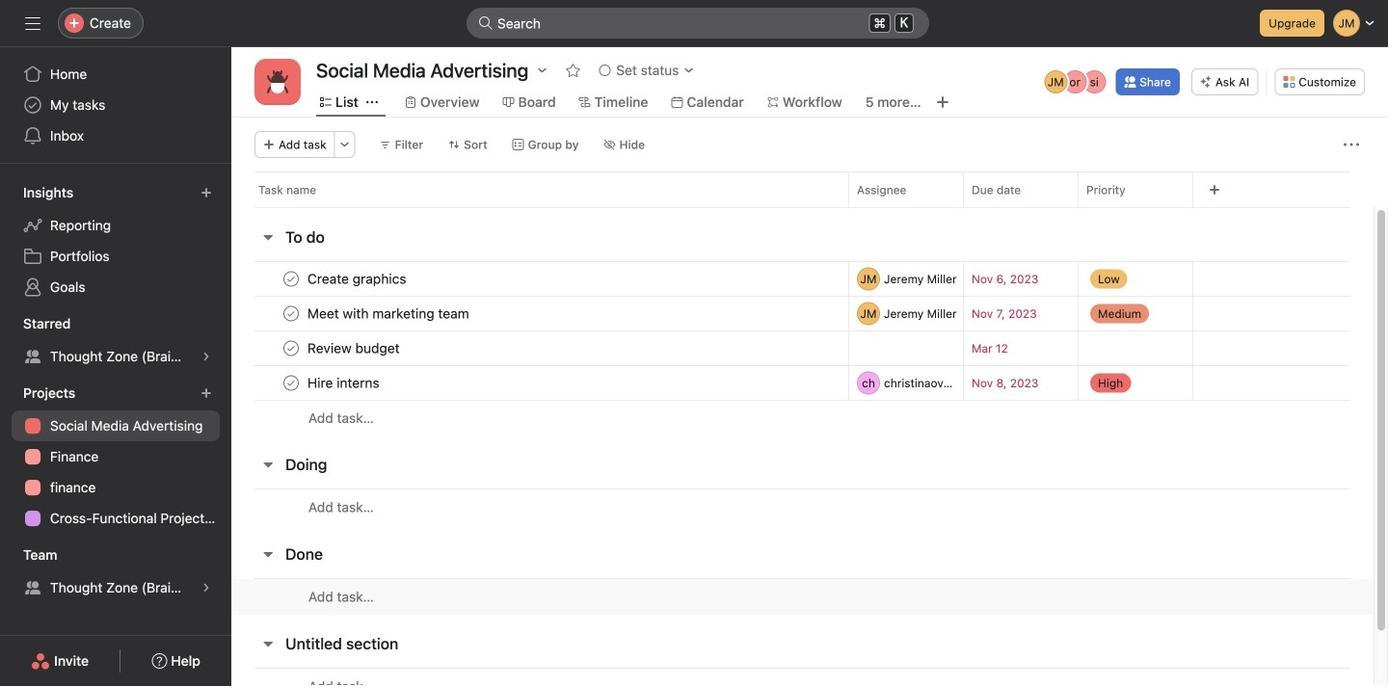 Task type: describe. For each thing, give the bounding box(es) containing it.
teams element
[[0, 538, 231, 608]]

header done tree grid
[[231, 579, 1374, 615]]

hire interns cell
[[231, 365, 849, 401]]

mark complete checkbox for task name text field inside review budget cell
[[280, 337, 303, 360]]

header to do tree grid
[[231, 261, 1374, 436]]

mark complete image
[[280, 268, 303, 291]]

Search tasks, projects, and more text field
[[467, 8, 930, 39]]

add field image
[[1209, 184, 1221, 196]]

collapse task list for this group image for header to do 'tree grid'
[[260, 230, 276, 245]]

create graphics cell
[[231, 261, 849, 297]]

insights element
[[0, 176, 231, 307]]

mark complete checkbox for task name text field in meet with marketing team 'cell'
[[280, 302, 303, 325]]

add tab image
[[935, 95, 951, 110]]

1 collapse task list for this group image from the top
[[260, 457, 276, 473]]

mark complete image for task name text field inside review budget cell
[[280, 337, 303, 360]]

meet with marketing team cell
[[231, 296, 849, 332]]

prominent image
[[478, 15, 494, 31]]

starred element
[[0, 307, 231, 376]]

new insights image
[[201, 187, 212, 199]]

tab actions image
[[366, 96, 378, 108]]

collapse task list for this group image for header done tree grid
[[260, 547, 276, 562]]



Task type: vqa. For each thing, say whether or not it's contained in the screenshot.
Brainstorm cell
no



Task type: locate. For each thing, give the bounding box(es) containing it.
2 collapse task list for this group image from the top
[[260, 636, 276, 652]]

2 vertical spatial mark complete checkbox
[[280, 372, 303, 395]]

0 vertical spatial task name text field
[[304, 270, 412, 289]]

0 vertical spatial see details, thought zone (brainstorm space) image
[[201, 351, 212, 363]]

Task name text field
[[304, 270, 412, 289], [304, 374, 385, 393]]

3 mark complete checkbox from the top
[[280, 372, 303, 395]]

global element
[[0, 47, 231, 163]]

see details, thought zone (brainstorm space) image inside the teams element
[[201, 582, 212, 594]]

1 vertical spatial collapse task list for this group image
[[260, 636, 276, 652]]

see details, thought zone (brainstorm space) image
[[201, 351, 212, 363], [201, 582, 212, 594]]

mark complete checkbox down mark complete icon
[[280, 302, 303, 325]]

1 collapse task list for this group image from the top
[[260, 230, 276, 245]]

task name text field for meet with marketing team 'cell'
[[304, 304, 475, 324]]

task name text field inside review budget cell
[[304, 339, 406, 358]]

None field
[[467, 8, 930, 39]]

1 vertical spatial task name text field
[[304, 374, 385, 393]]

mark complete checkbox inside hire interns cell
[[280, 372, 303, 395]]

1 vertical spatial mark complete checkbox
[[280, 337, 303, 360]]

mark complete checkbox inside meet with marketing team 'cell'
[[280, 302, 303, 325]]

new project or portfolio image
[[201, 388, 212, 399]]

more actions image
[[1344, 137, 1360, 152], [339, 139, 351, 150]]

2 vertical spatial mark complete image
[[280, 372, 303, 395]]

3 mark complete image from the top
[[280, 372, 303, 395]]

mark complete checkbox inside review budget cell
[[280, 337, 303, 360]]

mark complete image inside meet with marketing team 'cell'
[[280, 302, 303, 325]]

1 mark complete image from the top
[[280, 302, 303, 325]]

0 vertical spatial mark complete checkbox
[[280, 302, 303, 325]]

1 vertical spatial see details, thought zone (brainstorm space) image
[[201, 582, 212, 594]]

projects element
[[0, 376, 231, 538]]

review budget cell
[[231, 331, 849, 366]]

collapse task list for this group image
[[260, 457, 276, 473], [260, 636, 276, 652]]

mark complete image
[[280, 302, 303, 325], [280, 337, 303, 360], [280, 372, 303, 395]]

1 horizontal spatial more actions image
[[1344, 137, 1360, 152]]

task name text field for mark complete option within the hire interns cell
[[304, 374, 385, 393]]

collapse task list for this group image
[[260, 230, 276, 245], [260, 547, 276, 562]]

1 vertical spatial task name text field
[[304, 339, 406, 358]]

2 task name text field from the top
[[304, 374, 385, 393]]

2 see details, thought zone (brainstorm space) image from the top
[[201, 582, 212, 594]]

Mark complete checkbox
[[280, 302, 303, 325], [280, 337, 303, 360], [280, 372, 303, 395]]

hide sidebar image
[[25, 15, 41, 31]]

bug image
[[266, 70, 289, 94]]

see details, thought zone (brainstorm space) image for the teams element
[[201, 582, 212, 594]]

mark complete image right new project or portfolio image at bottom
[[280, 372, 303, 395]]

mark complete image for task name text field in meet with marketing team 'cell'
[[280, 302, 303, 325]]

row
[[231, 172, 1389, 207], [255, 206, 1351, 208], [231, 261, 1374, 297], [231, 296, 1374, 332], [231, 331, 1374, 366], [231, 365, 1374, 401], [231, 400, 1374, 436], [231, 489, 1374, 526], [231, 579, 1374, 615], [231, 668, 1374, 687]]

mark complete image down mark complete checkbox on the left
[[280, 337, 303, 360]]

1 see details, thought zone (brainstorm space) image from the top
[[201, 351, 212, 363]]

Mark complete checkbox
[[280, 268, 303, 291]]

mark complete image down mark complete icon
[[280, 302, 303, 325]]

task name text field inside meet with marketing team 'cell'
[[304, 304, 475, 324]]

0 vertical spatial collapse task list for this group image
[[260, 230, 276, 245]]

1 vertical spatial mark complete image
[[280, 337, 303, 360]]

1 task name text field from the top
[[304, 304, 475, 324]]

task name text field for review budget cell
[[304, 339, 406, 358]]

Task name text field
[[304, 304, 475, 324], [304, 339, 406, 358]]

1 mark complete checkbox from the top
[[280, 302, 303, 325]]

0 vertical spatial collapse task list for this group image
[[260, 457, 276, 473]]

task name text field for mark complete checkbox on the left
[[304, 270, 412, 289]]

2 mark complete checkbox from the top
[[280, 337, 303, 360]]

mark complete image inside hire interns cell
[[280, 372, 303, 395]]

0 horizontal spatial more actions image
[[339, 139, 351, 150]]

add to starred image
[[565, 63, 581, 78]]

0 vertical spatial mark complete image
[[280, 302, 303, 325]]

task name text field inside create graphics cell
[[304, 270, 412, 289]]

mark complete image inside review budget cell
[[280, 337, 303, 360]]

1 task name text field from the top
[[304, 270, 412, 289]]

2 collapse task list for this group image from the top
[[260, 547, 276, 562]]

mark complete checkbox right new project or portfolio image at bottom
[[280, 372, 303, 395]]

1 vertical spatial collapse task list for this group image
[[260, 547, 276, 562]]

task name text field inside hire interns cell
[[304, 374, 385, 393]]

see details, thought zone (brainstorm space) image for the 'starred' element
[[201, 351, 212, 363]]

see details, thought zone (brainstorm space) image inside the 'starred' element
[[201, 351, 212, 363]]

2 mark complete image from the top
[[280, 337, 303, 360]]

2 task name text field from the top
[[304, 339, 406, 358]]

0 vertical spatial task name text field
[[304, 304, 475, 324]]

mark complete checkbox down mark complete checkbox on the left
[[280, 337, 303, 360]]



